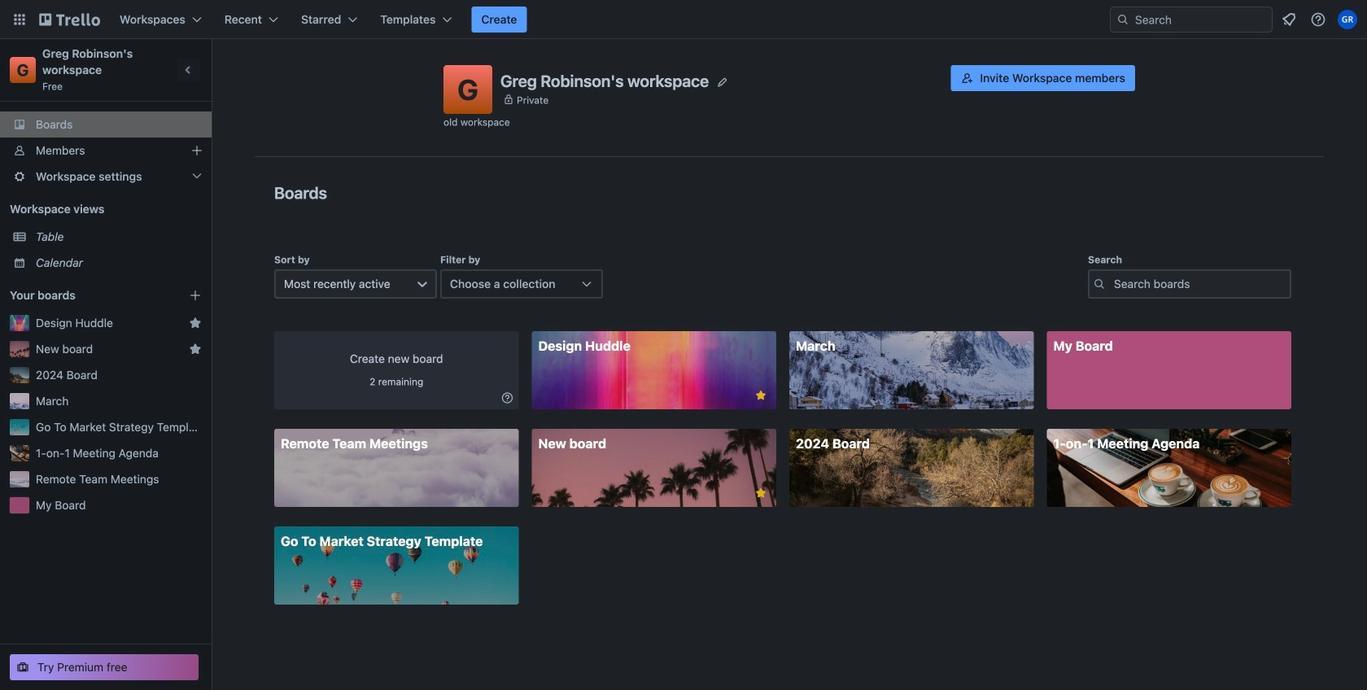 Task type: vqa. For each thing, say whether or not it's contained in the screenshot.
'Starred Icon'
yes



Task type: describe. For each thing, give the bounding box(es) containing it.
2 click to unstar this board. it will be removed from your starred list. image from the top
[[754, 486, 768, 501]]

1 click to unstar this board. it will be removed from your starred list. image from the top
[[754, 388, 768, 403]]

1 starred icon image from the top
[[189, 317, 202, 330]]

your boards with 8 items element
[[10, 286, 164, 305]]

add board image
[[189, 289, 202, 302]]

Search field
[[1130, 8, 1272, 31]]

0 notifications image
[[1280, 10, 1299, 29]]

greg robinson (gregrobinson96) image
[[1338, 10, 1358, 29]]

Search boards text field
[[1088, 269, 1292, 299]]

sm image
[[499, 390, 516, 406]]



Task type: locate. For each thing, give the bounding box(es) containing it.
click to unstar this board. it will be removed from your starred list. image
[[754, 388, 768, 403], [754, 486, 768, 501]]

1 vertical spatial click to unstar this board. it will be removed from your starred list. image
[[754, 486, 768, 501]]

2 starred icon image from the top
[[189, 343, 202, 356]]

primary element
[[0, 0, 1367, 39]]

back to home image
[[39, 7, 100, 33]]

search image
[[1117, 13, 1130, 26]]

0 vertical spatial starred icon image
[[189, 317, 202, 330]]

workspace navigation collapse icon image
[[177, 59, 200, 81]]

open information menu image
[[1311, 11, 1327, 28]]

1 vertical spatial starred icon image
[[189, 343, 202, 356]]

0 vertical spatial click to unstar this board. it will be removed from your starred list. image
[[754, 388, 768, 403]]

starred icon image
[[189, 317, 202, 330], [189, 343, 202, 356]]



